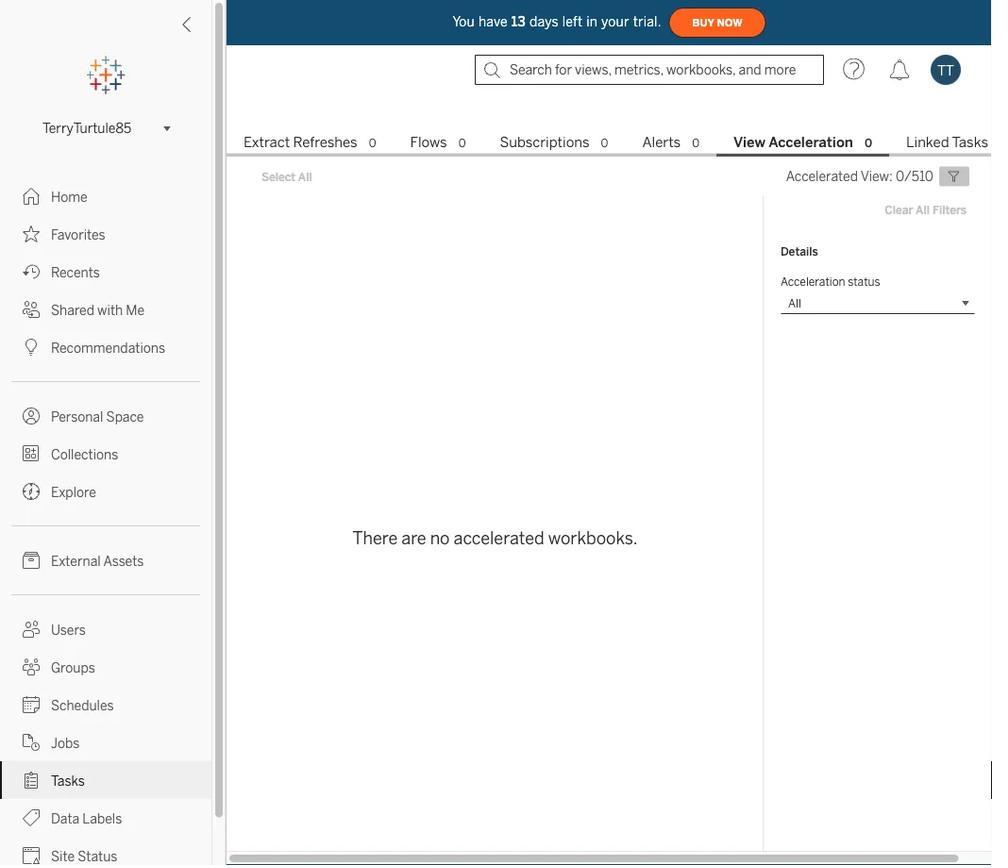 Task type: locate. For each thing, give the bounding box(es) containing it.
status
[[78, 849, 117, 865]]

tasks right linked on the right
[[952, 134, 989, 151]]

users
[[51, 623, 86, 638]]

there are no accelerated workbooks.
[[353, 529, 638, 549]]

site status link
[[0, 838, 212, 866]]

personal space link
[[0, 398, 212, 435]]

0 right refreshes
[[369, 136, 376, 150]]

0 for subscriptions
[[601, 136, 609, 150]]

details
[[781, 245, 818, 259]]

collections
[[51, 447, 118, 463]]

days
[[530, 14, 559, 30]]

space
[[106, 409, 144, 425]]

shared with me link
[[0, 291, 212, 329]]

all inside button
[[298, 170, 312, 183]]

0 vertical spatial all
[[298, 170, 312, 183]]

home
[[51, 189, 88, 205]]

shared with me
[[51, 303, 145, 318]]

external
[[51, 554, 101, 569]]

now
[[717, 17, 743, 29]]

3 0 from the left
[[601, 136, 609, 150]]

in
[[587, 14, 598, 30]]

main navigation. press the up and down arrow keys to access links. element
[[0, 178, 212, 866]]

1 vertical spatial all
[[916, 203, 930, 216]]

all right clear
[[916, 203, 930, 216]]

personal
[[51, 409, 103, 425]]

all down acceleration status on the top of page
[[788, 296, 802, 310]]

0 left alerts
[[601, 136, 609, 150]]

labels
[[82, 812, 122, 827]]

1 horizontal spatial tasks
[[952, 134, 989, 151]]

accelerated view: 0/510
[[786, 169, 934, 184]]

navigation containing extract refreshes
[[227, 128, 992, 157]]

0 for flows
[[459, 136, 466, 150]]

schedules
[[51, 698, 114, 714]]

alerts
[[643, 134, 681, 151]]

1 0 from the left
[[369, 136, 376, 150]]

acceleration up accelerated
[[769, 134, 854, 151]]

data labels
[[51, 812, 122, 827]]

select all
[[262, 170, 312, 183]]

explore
[[51, 485, 96, 500]]

4 0 from the left
[[692, 136, 700, 150]]

acceleration down the details
[[781, 275, 846, 288]]

site status
[[51, 849, 117, 865]]

tasks inside the sub-spaces tab list
[[952, 134, 989, 151]]

tasks
[[952, 134, 989, 151], [51, 774, 85, 789]]

collections link
[[0, 435, 212, 473]]

recommendations link
[[0, 329, 212, 366]]

users link
[[0, 611, 212, 649]]

navigation
[[227, 128, 992, 157]]

external assets
[[51, 554, 144, 569]]

left
[[563, 14, 583, 30]]

groups link
[[0, 649, 212, 686]]

0 horizontal spatial all
[[298, 170, 312, 183]]

navigation panel element
[[0, 57, 212, 866]]

0 horizontal spatial tasks
[[51, 774, 85, 789]]

tasks inside main navigation. press the up and down arrow keys to access links. element
[[51, 774, 85, 789]]

2 0 from the left
[[459, 136, 466, 150]]

view
[[734, 134, 766, 151]]

terryturtule85
[[42, 121, 131, 136]]

all for accelerated view: 0/510
[[298, 170, 312, 183]]

acceleration
[[769, 134, 854, 151], [781, 275, 846, 288]]

tasks link
[[0, 762, 212, 800]]

sub-spaces tab list
[[227, 132, 992, 157]]

tasks down jobs
[[51, 774, 85, 789]]

all inside 'button'
[[916, 203, 930, 216]]

jobs
[[51, 736, 80, 752]]

buy now button
[[669, 8, 766, 38]]

0 right flows
[[459, 136, 466, 150]]

recommendations
[[51, 340, 165, 356]]

all button
[[781, 292, 975, 314]]

2 horizontal spatial all
[[916, 203, 930, 216]]

0 up "view:"
[[865, 136, 873, 150]]

1 horizontal spatial all
[[788, 296, 802, 310]]

accelerated
[[786, 169, 858, 184]]

all
[[298, 170, 312, 183], [916, 203, 930, 216], [788, 296, 802, 310]]

0 vertical spatial tasks
[[952, 134, 989, 151]]

1 vertical spatial tasks
[[51, 774, 85, 789]]

2 vertical spatial all
[[788, 296, 802, 310]]

shared
[[51, 303, 94, 318]]

home link
[[0, 178, 212, 215]]

0 vertical spatial acceleration
[[769, 134, 854, 151]]

groups
[[51, 661, 95, 676]]

extract refreshes
[[244, 134, 358, 151]]

0 right alerts
[[692, 136, 700, 150]]

all right "select"
[[298, 170, 312, 183]]

5 0 from the left
[[865, 136, 873, 150]]

0
[[369, 136, 376, 150], [459, 136, 466, 150], [601, 136, 609, 150], [692, 136, 700, 150], [865, 136, 873, 150]]

external assets link
[[0, 542, 212, 580]]

are
[[402, 529, 426, 549]]

13
[[512, 14, 526, 30]]

explore link
[[0, 473, 212, 511]]



Task type: vqa. For each thing, say whether or not it's contained in the screenshot.
2nd Metric from the left
no



Task type: describe. For each thing, give the bounding box(es) containing it.
status
[[848, 275, 881, 288]]

your
[[602, 14, 629, 30]]

me
[[126, 303, 145, 318]]

with
[[97, 303, 123, 318]]

subscriptions
[[500, 134, 590, 151]]

select all button
[[249, 165, 325, 188]]

buy now
[[693, 17, 743, 29]]

refreshes
[[293, 134, 358, 151]]

recents link
[[0, 253, 212, 291]]

clear all filters
[[885, 203, 967, 216]]

schedules link
[[0, 686, 212, 724]]

you have 13 days left in your trial.
[[453, 14, 662, 30]]

filters
[[933, 203, 967, 216]]

all for details
[[916, 203, 930, 216]]

acceleration status
[[781, 275, 881, 288]]

0 for view acceleration
[[865, 136, 873, 150]]

acceleration inside the sub-spaces tab list
[[769, 134, 854, 151]]

linked
[[907, 134, 950, 151]]

accelerated
[[454, 529, 545, 549]]

assets
[[103, 554, 144, 569]]

linked tasks
[[907, 134, 989, 151]]

there are no accelerated workbooks. main content
[[227, 94, 992, 852]]

terryturtule85 button
[[35, 117, 177, 140]]

0/510
[[896, 169, 934, 184]]

flows
[[410, 134, 447, 151]]

favorites link
[[0, 215, 212, 253]]

data labels link
[[0, 800, 212, 838]]

favorites
[[51, 227, 105, 243]]

trial.
[[633, 14, 662, 30]]

clear all filters button
[[876, 198, 975, 221]]

workbooks.
[[548, 529, 638, 549]]

extract
[[244, 134, 290, 151]]

personal space
[[51, 409, 144, 425]]

0 for alerts
[[692, 136, 700, 150]]

Search for views, metrics, workbooks, and more text field
[[475, 55, 824, 85]]

data
[[51, 812, 79, 827]]

have
[[479, 14, 508, 30]]

0 for extract refreshes
[[369, 136, 376, 150]]

buy
[[693, 17, 715, 29]]

site
[[51, 849, 75, 865]]

you
[[453, 14, 475, 30]]

all inside popup button
[[788, 296, 802, 310]]

select
[[262, 170, 296, 183]]

there
[[353, 529, 398, 549]]

clear
[[885, 203, 913, 216]]

no
[[430, 529, 450, 549]]

view acceleration
[[734, 134, 854, 151]]

view:
[[861, 169, 893, 184]]

1 vertical spatial acceleration
[[781, 275, 846, 288]]

jobs link
[[0, 724, 212, 762]]

recents
[[51, 265, 100, 280]]



